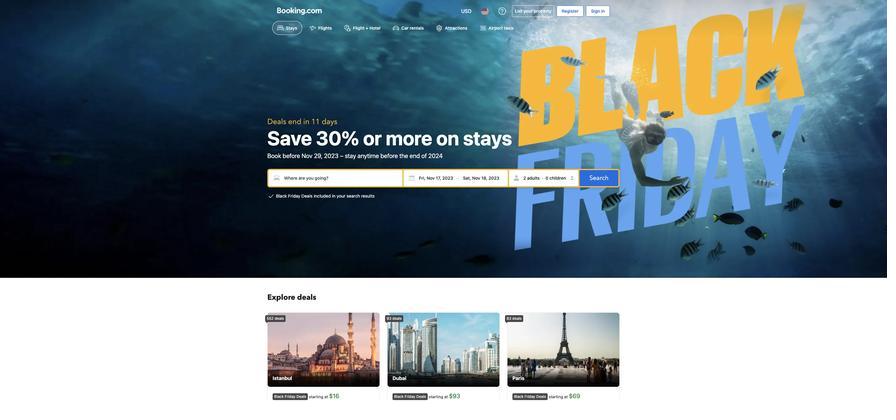 Task type: vqa. For each thing, say whether or not it's contained in the screenshot.


Task type: describe. For each thing, give the bounding box(es) containing it.
·
[[543, 176, 544, 181]]

at for $69
[[565, 395, 568, 400]]

taxis
[[504, 25, 514, 31]]

sat,
[[463, 176, 472, 181]]

usd button
[[458, 4, 476, 19]]

nov for fri, nov 17, 2023
[[427, 176, 435, 181]]

children
[[550, 176, 567, 181]]

friday for your
[[288, 194, 301, 199]]

17,
[[436, 176, 442, 181]]

starting for $16
[[309, 395, 324, 400]]

included
[[314, 194, 331, 199]]

airport taxis link
[[475, 21, 519, 35]]

paris image
[[508, 313, 620, 388]]

flight + hotel link
[[340, 21, 386, 35]]

of
[[422, 152, 427, 160]]

dubai
[[393, 376, 407, 382]]

paris
[[513, 376, 525, 382]]

30%
[[316, 126, 360, 150]]

car rentals link
[[388, 21, 429, 35]]

stay
[[345, 152, 356, 160]]

2 adults · 0 children
[[524, 176, 567, 181]]

flight + hotel
[[353, 25, 381, 31]]

+
[[366, 25, 369, 31]]

93 deals
[[387, 317, 402, 321]]

book
[[268, 152, 281, 160]]

more
[[386, 126, 433, 150]]

sign in link
[[587, 6, 610, 17]]

nov for sat, nov 18, 2023
[[473, 176, 481, 181]]

flights
[[319, 25, 332, 31]]

dubai image
[[388, 313, 500, 388]]

friday for $93
[[405, 395, 416, 400]]

airport
[[489, 25, 503, 31]]

$93
[[449, 393, 461, 400]]

explore deals
[[268, 293, 317, 303]]

booking.com online hotel reservations image
[[278, 7, 322, 15]]

0 horizontal spatial your
[[337, 194, 346, 199]]

search
[[590, 174, 609, 182]]

deals for $69
[[537, 395, 547, 400]]

istanbul
[[273, 376, 292, 382]]

car rentals
[[402, 25, 424, 31]]

hotel
[[370, 25, 381, 31]]

list
[[516, 8, 523, 14]]

rentals
[[410, 25, 424, 31]]

at for $93
[[445, 395, 448, 400]]

paris link
[[508, 313, 620, 388]]

the
[[400, 152, 409, 160]]

1 vertical spatial end
[[410, 152, 420, 160]]

at for $16
[[325, 395, 328, 400]]

stays link
[[273, 21, 302, 35]]

starting for $69
[[549, 395, 564, 400]]

search
[[347, 194, 360, 199]]

2
[[524, 176, 527, 181]]

adults
[[528, 176, 540, 181]]

0 vertical spatial your
[[524, 8, 533, 14]]

car
[[402, 25, 409, 31]]

register
[[562, 8, 579, 14]]

deals for 93 deals
[[393, 317, 402, 321]]

–
[[340, 152, 344, 160]]

93
[[387, 317, 392, 321]]

11
[[312, 117, 320, 127]]

nov inside 'deals end in 11 days save 30% or more on stays book before nov 29, 2023 – stay anytime before the end of 2024'
[[302, 152, 313, 160]]

in inside sign in link
[[602, 8, 605, 14]]

flights link
[[305, 21, 337, 35]]

deals inside 'deals end in 11 days save 30% or more on stays book before nov 29, 2023 – stay anytime before the end of 2024'
[[268, 117, 287, 127]]

flight
[[353, 25, 365, 31]]

1 horizontal spatial in
[[332, 194, 336, 199]]

property
[[534, 8, 552, 14]]

deals for explore deals
[[297, 293, 317, 303]]

friday for $16
[[285, 395, 296, 400]]

black friday deals starting at $93
[[394, 393, 461, 400]]

black for $69
[[515, 395, 524, 400]]

stays
[[464, 126, 513, 150]]

or
[[363, 126, 382, 150]]

friday for $69
[[525, 395, 536, 400]]



Task type: locate. For each thing, give the bounding box(es) containing it.
0 horizontal spatial nov
[[302, 152, 313, 160]]

at inside black friday deals starting at $16
[[325, 395, 328, 400]]

end left "of"
[[410, 152, 420, 160]]

fri, nov 17, 2023
[[419, 176, 454, 181]]

2 at from the left
[[445, 395, 448, 400]]

svg image
[[409, 175, 415, 182]]

2 starting from the left
[[429, 395, 444, 400]]

list your property link
[[513, 5, 555, 17]]

nov left 17,
[[427, 176, 435, 181]]

stays
[[286, 25, 298, 31]]

2023 inside 'deals end in 11 days save 30% or more on stays book before nov 29, 2023 – stay anytime before the end of 2024'
[[324, 152, 339, 160]]

0 horizontal spatial 2023
[[324, 152, 339, 160]]

airport taxis
[[489, 25, 514, 31]]

black inside the black friday deals starting at $93
[[394, 395, 404, 400]]

search button
[[580, 170, 619, 186]]

2 before from the left
[[381, 152, 398, 160]]

starting left $93
[[429, 395, 444, 400]]

starting left $16
[[309, 395, 324, 400]]

none search field containing search
[[268, 169, 620, 188]]

results
[[362, 194, 375, 199]]

friday
[[288, 194, 301, 199], [285, 395, 296, 400], [405, 395, 416, 400], [525, 395, 536, 400]]

2 horizontal spatial in
[[602, 8, 605, 14]]

$16
[[329, 393, 340, 400]]

deals inside black friday deals starting at $16
[[297, 395, 307, 400]]

0 vertical spatial end
[[288, 117, 302, 127]]

2 vertical spatial in
[[332, 194, 336, 199]]

istanbul link
[[268, 313, 380, 388]]

nov left the 18
[[473, 176, 481, 181]]

sat, nov 18, 2023
[[463, 176, 500, 181]]

deals inside the black friday deals starting at $93
[[417, 395, 427, 400]]

0 vertical spatial in
[[602, 8, 605, 14]]

list your property
[[516, 8, 552, 14]]

1 horizontal spatial starting
[[429, 395, 444, 400]]

in left 11
[[304, 117, 310, 127]]

days
[[322, 117, 338, 127]]

usd
[[462, 8, 472, 14]]

starting left $69
[[549, 395, 564, 400]]

sign in
[[592, 8, 605, 14]]

starting for $93
[[429, 395, 444, 400]]

on
[[437, 126, 460, 150]]

fri,
[[419, 176, 426, 181]]

deals right 93
[[393, 317, 402, 321]]

deals inside black friday deals starting at $69
[[537, 395, 547, 400]]

before right book
[[283, 152, 300, 160]]

anytime
[[358, 152, 379, 160]]

2023 left –
[[324, 152, 339, 160]]

2023 for fri, nov 17, 2023
[[443, 176, 454, 181]]

before left 'the'
[[381, 152, 398, 160]]

at
[[325, 395, 328, 400], [445, 395, 448, 400], [565, 395, 568, 400]]

deals for $16
[[297, 395, 307, 400]]

1 horizontal spatial at
[[445, 395, 448, 400]]

1 horizontal spatial before
[[381, 152, 398, 160]]

2023 right 17,
[[443, 176, 454, 181]]

starting inside the black friday deals starting at $93
[[429, 395, 444, 400]]

at inside black friday deals starting at $69
[[565, 395, 568, 400]]

2023 for sat, nov 18, 2023
[[489, 176, 500, 181]]

svg image
[[463, 175, 470, 182]]

1 horizontal spatial your
[[524, 8, 533, 14]]

2 horizontal spatial 2023
[[489, 176, 500, 181]]

None search field
[[268, 169, 620, 188]]

deals right explore
[[297, 293, 317, 303]]

0 horizontal spatial at
[[325, 395, 328, 400]]

2 horizontal spatial nov
[[473, 176, 481, 181]]

your left search
[[337, 194, 346, 199]]

istanbul image
[[268, 313, 380, 388]]

your
[[524, 8, 533, 14], [337, 194, 346, 199]]

deals
[[268, 117, 287, 127], [302, 194, 313, 199], [297, 395, 307, 400], [417, 395, 427, 400], [537, 395, 547, 400]]

0
[[546, 176, 549, 181]]

deals for 552 deals
[[275, 317, 284, 321]]

starting inside black friday deals starting at $69
[[549, 395, 564, 400]]

in right the sign
[[602, 8, 605, 14]]

0 horizontal spatial starting
[[309, 395, 324, 400]]

1 vertical spatial in
[[304, 117, 310, 127]]

save
[[268, 126, 312, 150]]

3 at from the left
[[565, 395, 568, 400]]

2 horizontal spatial starting
[[549, 395, 564, 400]]

attractions
[[445, 25, 468, 31]]

friday inside the black friday deals starting at $93
[[405, 395, 416, 400]]

in
[[602, 8, 605, 14], [304, 117, 310, 127], [332, 194, 336, 199]]

sign
[[592, 8, 601, 14]]

explore
[[268, 293, 296, 303]]

deals for 83 deals
[[513, 317, 522, 321]]

1 horizontal spatial end
[[410, 152, 420, 160]]

black friday deals included in your search results
[[276, 194, 375, 199]]

dubai link
[[388, 313, 500, 388]]

18
[[482, 173, 485, 176]]

83
[[507, 317, 512, 321]]

deals end in 11 days save 30% or more on stays book before nov 29, 2023 – stay anytime before the end of 2024
[[268, 117, 513, 160]]

end left 11
[[288, 117, 302, 127]]

friday inside black friday deals starting at $69
[[525, 395, 536, 400]]

at left $93
[[445, 395, 448, 400]]

1 at from the left
[[325, 395, 328, 400]]

deals for your
[[302, 194, 313, 199]]

83 deals
[[507, 317, 522, 321]]

in inside 'deals end in 11 days save 30% or more on stays book before nov 29, 2023 – stay anytime before the end of 2024'
[[304, 117, 310, 127]]

1 horizontal spatial nov
[[427, 176, 435, 181]]

at inside the black friday deals starting at $93
[[445, 395, 448, 400]]

in right included
[[332, 194, 336, 199]]

starting
[[309, 395, 324, 400], [429, 395, 444, 400], [549, 395, 564, 400]]

2 horizontal spatial at
[[565, 395, 568, 400]]

29,
[[314, 152, 323, 160]]

$69
[[570, 393, 581, 400]]

deals right "552"
[[275, 317, 284, 321]]

1 starting from the left
[[309, 395, 324, 400]]

your right list
[[524, 8, 533, 14]]

deals
[[297, 293, 317, 303], [275, 317, 284, 321], [393, 317, 402, 321], [513, 317, 522, 321]]

2023
[[324, 152, 339, 160], [443, 176, 454, 181], [489, 176, 500, 181]]

black inside black friday deals starting at $69
[[515, 395, 524, 400]]

nov
[[302, 152, 313, 160], [427, 176, 435, 181], [473, 176, 481, 181]]

friday inside black friday deals starting at $16
[[285, 395, 296, 400]]

2023 right 18, at the right top of the page
[[489, 176, 500, 181]]

0 horizontal spatial before
[[283, 152, 300, 160]]

attractions link
[[432, 21, 473, 35]]

black friday deals starting at $16
[[274, 393, 340, 400]]

end
[[288, 117, 302, 127], [410, 152, 420, 160]]

552
[[267, 317, 274, 321]]

at left $16
[[325, 395, 328, 400]]

18,
[[482, 176, 488, 181]]

552 deals
[[267, 317, 284, 321]]

black inside black friday deals starting at $16
[[274, 395, 284, 400]]

black for $16
[[274, 395, 284, 400]]

0 horizontal spatial end
[[288, 117, 302, 127]]

starting inside black friday deals starting at $16
[[309, 395, 324, 400]]

2024
[[429, 152, 443, 160]]

black for your
[[276, 194, 287, 199]]

Type your destination search field
[[269, 170, 403, 186]]

register link
[[557, 6, 584, 17]]

black friday deals starting at $69
[[515, 393, 581, 400]]

at left $69
[[565, 395, 568, 400]]

black for $93
[[394, 395, 404, 400]]

deals for $93
[[417, 395, 427, 400]]

black
[[276, 194, 287, 199], [274, 395, 284, 400], [394, 395, 404, 400], [515, 395, 524, 400]]

1 vertical spatial your
[[337, 194, 346, 199]]

1 horizontal spatial 2023
[[443, 176, 454, 181]]

1 before from the left
[[283, 152, 300, 160]]

deals right 83
[[513, 317, 522, 321]]

before
[[283, 152, 300, 160], [381, 152, 398, 160]]

nov left 29, at the left top of the page
[[302, 152, 313, 160]]

3 starting from the left
[[549, 395, 564, 400]]

0 horizontal spatial in
[[304, 117, 310, 127]]



